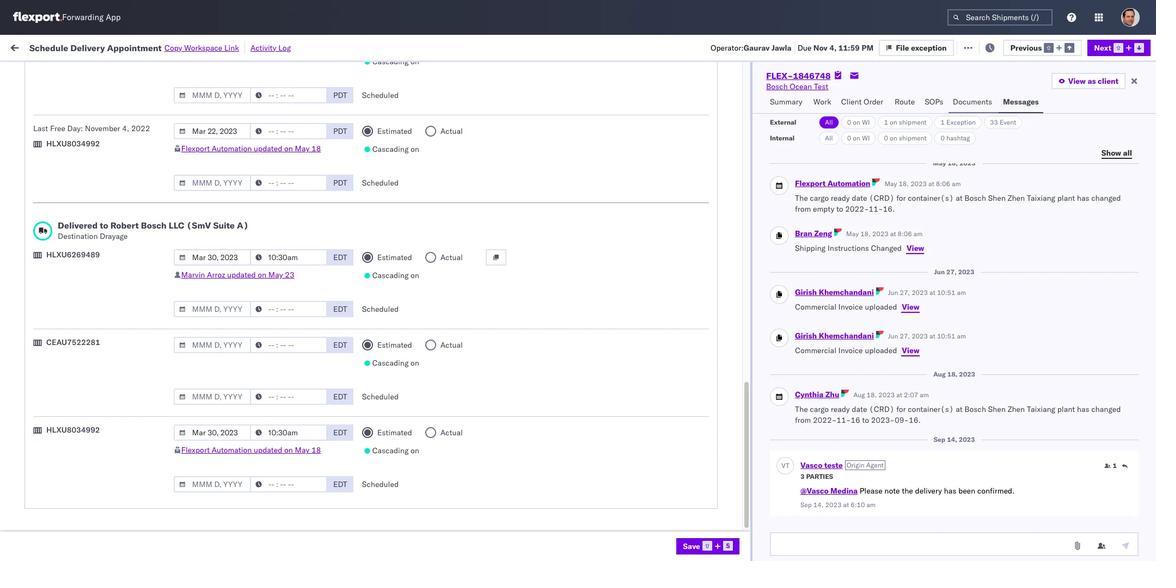 Task type: locate. For each thing, give the bounding box(es) containing it.
to inside the cargo ready date (crd) for container(s)  at bosch shen zhen taixiang plant has changed from empty to 2022-11-16.
[[837, 204, 844, 214]]

edt for -- : -- -- text box associated with 4th mmm d, yyyy text field from the bottom of the page
[[333, 253, 347, 263]]

1 schedule delivery appointment link from the top
[[25, 130, 134, 141]]

2 wi from the top
[[862, 134, 870, 142]]

delivery for 5:30 pm pst, jan 30, 2023
[[59, 466, 87, 476]]

1 taixiang from the top
[[1027, 193, 1056, 203]]

mmm d, yyyy text field down 6:00
[[174, 337, 251, 354]]

upload customs clearance documents button up last free day: november 4, 2022
[[25, 106, 161, 118]]

jun 27, 2023 at 10:51 am up maeu9736123
[[888, 332, 966, 340]]

2 flex-2130387 from the top
[[699, 395, 756, 404]]

aug up "the cargo ready date (crd) for container(s)  at bosch shen zhen taixiang plant has changed from 2022-11-16 to 2023-09-16."
[[934, 370, 946, 379]]

1 vertical spatial flexport automation updated on may 18 button
[[181, 446, 321, 455]]

-- right 16
[[867, 419, 876, 428]]

flexport automation
[[795, 179, 871, 188]]

flex-
[[766, 70, 793, 81], [699, 107, 722, 117], [699, 131, 722, 141], [699, 155, 722, 165], [699, 179, 722, 189], [699, 203, 722, 213], [699, 227, 722, 237], [699, 251, 722, 261], [699, 275, 722, 285], [699, 299, 722, 309], [699, 323, 722, 333], [699, 347, 722, 357], [699, 371, 722, 380], [699, 395, 722, 404], [699, 419, 722, 428], [699, 443, 722, 452], [699, 467, 722, 476], [699, 491, 722, 500], [699, 514, 722, 524], [699, 538, 722, 548]]

0 vertical spatial commercial
[[795, 302, 837, 312]]

0 vertical spatial 11:59 pm pst, dec 13, 2022
[[203, 251, 308, 261]]

documents for the upload customs clearance documents link related to 12:00 am pdt, aug 19, 2022
[[121, 106, 161, 116]]

0 vertical spatial 18
[[312, 144, 321, 154]]

2 10:51 from the top
[[937, 332, 956, 340]]

1 vertical spatial 10:51
[[937, 332, 956, 340]]

schedule pickup from los angeles, ca for 4th schedule pickup from los angeles, ca link from the bottom of the page
[[25, 202, 159, 212]]

1 horizontal spatial 1
[[941, 118, 945, 126]]

to right empty
[[837, 204, 844, 214]]

flex-2130387 down the flex-1662119 on the bottom of the page
[[699, 443, 756, 452]]

4 edt from the top
[[333, 392, 347, 402]]

show
[[1102, 148, 1122, 158]]

1 girish khemchandani from the top
[[795, 288, 874, 297]]

for inside the cargo ready date (crd) for container(s)  at bosch shen zhen taixiang plant has changed from empty to 2022-11-16.
[[897, 193, 906, 203]]

maeu9408431 up aug 18, 2023 at 2:07 am
[[867, 371, 922, 380]]

delivered to robert bosch llc (smv suite a) destination drayage
[[58, 220, 249, 241]]

flexport automation updated on may 18 for edt
[[181, 446, 321, 455]]

schedule delivery appointment button for 11:59 pm pst, dec 13, 2022
[[25, 274, 134, 286]]

cascading for ceau7522281
[[372, 358, 409, 368]]

-- : -- -- text field down 19,
[[250, 123, 327, 139]]

girish up msdu7304509 in the right bottom of the page
[[795, 331, 817, 341]]

1 schedule pickup from rotterdam, netherlands button from the top
[[25, 388, 183, 411]]

1 nyku9743990 from the top
[[784, 466, 837, 476]]

delivery for 6:00 am pst, dec 24, 2022
[[55, 322, 83, 332]]

nov
[[814, 43, 828, 53], [259, 131, 274, 141], [259, 155, 274, 165], [259, 179, 274, 189], [259, 203, 274, 213], [259, 227, 273, 237]]

-- : -- -- text field for sixth mmm d, yyyy text field from the bottom of the page
[[250, 123, 327, 139]]

date inside the cargo ready date (crd) for container(s)  at bosch shen zhen taixiang plant has changed from empty to 2022-11-16.
[[852, 193, 867, 203]]

1 vertical spatial taixiang
[[1027, 405, 1056, 415]]

13 fcl from the top
[[413, 443, 426, 452]]

test
[[814, 82, 829, 92], [519, 203, 533, 213], [602, 203, 616, 213], [519, 251, 533, 261], [519, 323, 533, 333], [602, 323, 616, 333], [1085, 371, 1099, 380], [594, 538, 608, 548]]

ready down zhu
[[831, 405, 850, 415]]

dec up 11:59 pm pst, jan 12, 2023
[[255, 323, 269, 333]]

4 lhuu7894563, uetu5238478 from the top
[[784, 322, 895, 332]]

MMM D, YYYY text field
[[174, 301, 251, 318], [174, 389, 251, 405]]

appointment right day:
[[89, 130, 134, 140]]

1 vertical spatial 11-
[[837, 416, 851, 425]]

14, down @vasco
[[814, 501, 824, 509]]

sep inside @vasco medina please note the delivery has been confirmed. sep 14, 2023 at 6:10 am
[[801, 501, 812, 509]]

1 vertical spatial may 18, 2023 at 8:06 am
[[847, 230, 923, 238]]

1 lhuu7894563, uetu5238478 from the top
[[784, 251, 895, 260]]

1 vertical spatial netherlands
[[25, 495, 68, 505]]

netherlands
[[25, 400, 68, 409], [25, 495, 68, 505], [139, 514, 182, 524]]

view button up 2:07
[[902, 345, 920, 356]]

4 actual from the top
[[441, 428, 463, 438]]

girish khemchandani
[[795, 288, 874, 297], [795, 331, 874, 341]]

11:59 pm pst, dec 13, 2022 up "4:00 pm pst, dec 23, 2022"
[[203, 275, 308, 285]]

container(s) down 2:07
[[908, 405, 954, 415]]

16. inside "the cargo ready date (crd) for container(s)  at bosch shen zhen taixiang plant has changed from 2022-11-16 to 2023-09-16."
[[909, 416, 921, 425]]

jun 27, 2023 at 10:51 am down jun 27, 2023
[[888, 289, 966, 297]]

1 vertical spatial 8:06
[[898, 230, 912, 238]]

view button for girish khemchandani
[[902, 345, 920, 356]]

schedule pickup from rotterdam, netherlands link for 2nd schedule pickup from rotterdam, netherlands button from the top of the page
[[25, 484, 183, 506]]

schedule delivery appointment link for 11:59 pm pst, dec 13, 2022
[[25, 274, 134, 285]]

0 vertical spatial container(s)
[[908, 193, 954, 203]]

0 vertical spatial shipment
[[899, 118, 927, 126]]

flexport for the flexport automation button
[[795, 179, 826, 188]]

3 abcdefg78456546 from the top
[[867, 299, 940, 309]]

2130387 up 1662119
[[722, 395, 756, 404]]

1 vertical spatial 5:30 pm pst, jan 30, 2023
[[203, 491, 301, 500]]

shen for 2023-
[[988, 405, 1006, 415]]

0 vertical spatial flex-2130384
[[699, 467, 756, 476]]

import work button
[[88, 35, 142, 59]]

wi
[[862, 118, 870, 126], [862, 134, 870, 142]]

ocean fcl
[[388, 107, 426, 117], [388, 131, 426, 141], [388, 155, 426, 165], [388, 179, 426, 189], [388, 203, 426, 213], [388, 251, 426, 261], [388, 275, 426, 285], [388, 299, 426, 309], [388, 323, 426, 333], [388, 347, 426, 357], [388, 395, 426, 404], [388, 419, 426, 428], [388, 443, 426, 452]]

gaurav jawla for test123456
[[1026, 155, 1071, 165]]

cargo down cynthia zhu button
[[810, 405, 829, 415]]

2 horizontal spatial 1
[[1113, 462, 1117, 470]]

-- : -- -- text field
[[250, 123, 327, 139], [250, 175, 327, 191], [250, 249, 327, 266], [250, 301, 327, 318], [250, 337, 327, 354], [250, 389, 327, 405], [250, 425, 327, 441], [250, 477, 327, 493]]

0 vertical spatial 2130384
[[722, 467, 756, 476]]

4 resize handle column header from the left
[[453, 84, 466, 562]]

2 vertical spatial pdt
[[333, 178, 347, 188]]

file exception down the search shipments (/) text box
[[970, 42, 1021, 52]]

cargo up empty
[[810, 193, 829, 203]]

appointment up ready for work, blocked, in progress
[[107, 42, 162, 53]]

pickup for 4th schedule pickup from los angeles, ca link from the bottom of the page
[[59, 202, 83, 212]]

2022 for confirm pickup from los angeles, ca button
[[284, 299, 303, 309]]

schedule delivery appointment for 11:59 pm pdt, nov 4, 2022
[[25, 130, 134, 140]]

0 horizontal spatial vandelay
[[471, 419, 503, 428]]

23,
[[270, 299, 282, 309], [268, 395, 280, 404]]

ceau7522281, up empty
[[784, 179, 840, 188]]

2 13, from the top
[[275, 275, 287, 285]]

flexport
[[471, 107, 500, 117], [181, 144, 210, 154], [795, 179, 826, 188], [181, 446, 210, 455]]

shipment for 1 on shipment
[[899, 118, 927, 126]]

1 vertical spatial all
[[825, 134, 833, 142]]

uetu5238478 for schedule pickup from los angeles, ca
[[842, 251, 895, 260]]

2 vertical spatial rotterdam,
[[98, 514, 137, 524]]

flex-2130387 up save button
[[699, 514, 756, 524]]

mmm d, yyyy text field up 8:30 pm pst, jan 28, 2023
[[174, 425, 251, 441]]

7 -- : -- -- text field from the top
[[250, 425, 327, 441]]

ready
[[831, 193, 850, 203], [831, 405, 850, 415]]

taixiang inside the cargo ready date (crd) for container(s)  at bosch shen zhen taixiang plant has changed from empty to 2022-11-16.
[[1027, 193, 1056, 203]]

8:06 up changed at the right
[[898, 230, 912, 238]]

2 horizontal spatial aug
[[934, 370, 946, 379]]

upload customs clearance documents button
[[25, 106, 161, 118], [25, 226, 161, 238]]

11 fcl from the top
[[413, 395, 426, 404]]

11- inside the cargo ready date (crd) for container(s)  at bosch shen zhen taixiang plant has changed from empty to 2022-11-16.
[[869, 204, 883, 214]]

angeles, inside confirm pickup from los angeles, ca link
[[112, 298, 142, 308]]

1 horizontal spatial 11-
[[869, 204, 883, 214]]

0 horizontal spatial to
[[100, 220, 108, 231]]

pm
[[862, 43, 874, 53], [226, 131, 238, 141], [226, 155, 238, 165], [226, 179, 238, 189], [226, 203, 238, 213], [226, 227, 238, 237], [226, 251, 238, 261], [226, 275, 238, 285], [222, 299, 234, 309], [226, 347, 238, 357], [222, 395, 234, 404], [226, 419, 238, 428], [222, 443, 234, 452], [222, 467, 234, 476], [222, 491, 234, 500]]

5 -- : -- -- text field from the top
[[250, 337, 327, 354]]

last
[[33, 124, 48, 133]]

gvcu5265864
[[784, 370, 837, 380], [784, 394, 837, 404], [784, 442, 837, 452], [784, 514, 837, 524]]

1 vertical spatial schedule pickup from rotterdam, netherlands link
[[25, 484, 183, 506]]

0 vertical spatial 11-
[[869, 204, 883, 214]]

confirm for confirm delivery
[[25, 322, 53, 332]]

has inside "the cargo ready date (crd) for container(s)  at bosch shen zhen taixiang plant has changed from 2022-11-16 to 2023-09-16."
[[1077, 405, 1090, 415]]

11:59 for fifth 'schedule pickup from los angeles, ca' button from the bottom of the page
[[203, 179, 225, 189]]

1 vertical spatial all button
[[819, 132, 839, 145]]

khemchandani up msdu7304509 in the right bottom of the page
[[819, 331, 874, 341]]

angeles, for 5th schedule pickup from los angeles, ca link from the bottom of the page
[[117, 178, 147, 188]]

flexport automation updated on may 18 down 11:59 pm pst, jan 24, 2023
[[181, 446, 321, 455]]

2130387
[[722, 371, 756, 380], [722, 395, 756, 404], [722, 443, 756, 452], [722, 514, 756, 524], [722, 538, 756, 548]]

3 customs from the top
[[52, 442, 82, 452]]

5:30
[[203, 467, 220, 476], [203, 491, 220, 500]]

0 vertical spatial uploaded
[[865, 302, 897, 312]]

1889466 for schedule delivery appointment
[[722, 275, 756, 285]]

jawla down view as client button
[[1052, 107, 1071, 117]]

1 vertical spatial origin
[[847, 461, 865, 470]]

1 for exception
[[941, 118, 945, 126]]

show all button
[[1095, 145, 1139, 161]]

taixiang inside "the cargo ready date (crd) for container(s)  at bosch shen zhen taixiang plant has changed from 2022-11-16 to 2023-09-16."
[[1027, 405, 1056, 415]]

flexport. image
[[13, 12, 62, 23]]

1 vertical spatial 24,
[[273, 419, 285, 428]]

4 uetu5238478 from the top
[[842, 322, 895, 332]]

1
[[884, 118, 888, 126], [941, 118, 945, 126], [1113, 462, 1117, 470]]

workitem
[[12, 88, 40, 96]]

the
[[902, 486, 913, 496]]

all button
[[819, 116, 839, 129], [819, 132, 839, 145]]

ready down flexport automation
[[831, 193, 850, 203]]

v t
[[782, 462, 790, 470]]

1 schedule delivery appointment button from the top
[[25, 130, 134, 142]]

am
[[952, 180, 961, 188], [914, 230, 923, 238], [957, 289, 966, 297], [957, 332, 966, 340], [920, 391, 929, 399], [867, 501, 876, 509]]

0 vertical spatial 8:30
[[203, 395, 220, 404]]

1 vertical spatial 18
[[312, 446, 321, 455]]

jan for sixth 'schedule pickup from los angeles, ca' button
[[259, 419, 271, 428]]

8:30 for 8:30 pm pst, jan 28, 2023
[[203, 443, 220, 452]]

mmm d, yyyy text field down 8:30 pm pst, jan 28, 2023
[[174, 477, 251, 493]]

1 inside button
[[1113, 462, 1117, 470]]

mmm d, yyyy text field for hlxu6269489
[[174, 301, 251, 318]]

2 upload customs clearance documents button from the top
[[25, 226, 161, 238]]

container(s) down may 18, 2023
[[908, 193, 954, 203]]

2 vertical spatial upload customs clearance documents link
[[25, 441, 161, 452]]

2 maeu9408431 from the top
[[867, 395, 922, 404]]

24, for 2023
[[273, 419, 285, 428]]

1 vertical spatial 8:30
[[203, 443, 220, 452]]

4 schedule pickup from los angeles, ca button from the top
[[25, 250, 159, 262]]

exception down the search shipments (/) text box
[[985, 42, 1021, 52]]

taixiang
[[1027, 193, 1056, 203], [1027, 405, 1056, 415]]

6 ocean fcl from the top
[[388, 251, 426, 261]]

2 actual from the top
[[441, 253, 463, 263]]

appointment up 'confirm pickup from rotterdam, netherlands'
[[89, 466, 134, 476]]

2 schedule delivery appointment from the top
[[25, 274, 134, 284]]

ca inside button
[[144, 298, 155, 308]]

0 vertical spatial wi
[[862, 118, 870, 126]]

0 vertical spatial invoice
[[839, 302, 863, 312]]

jun
[[934, 268, 945, 276], [888, 289, 898, 297], [888, 332, 898, 340]]

pm for schedule delivery appointment button for 5:30 pm pst, jan 30, 2023
[[222, 467, 234, 476]]

1 vertical spatial (crd)
[[869, 405, 895, 415]]

the inside the cargo ready date (crd) for container(s)  at bosch shen zhen taixiang plant has changed from empty to 2022-11-16.
[[795, 193, 808, 203]]

18 for edt
[[312, 446, 321, 455]]

0 vertical spatial all
[[825, 118, 833, 126]]

girish khemchandani button up msdu7304509 in the right bottom of the page
[[795, 331, 874, 341]]

cargo inside the cargo ready date (crd) for container(s)  at bosch shen zhen taixiang plant has changed from empty to 2022-11-16.
[[810, 193, 829, 203]]

1 vertical spatial uploaded
[[865, 346, 897, 356]]

-- : -- -- text field down 23
[[250, 301, 327, 318]]

schedule delivery appointment button for 5:30 pm pst, jan 30, 2023
[[25, 465, 134, 477]]

1 horizontal spatial agent
[[1124, 371, 1144, 380]]

0 horizontal spatial agent
[[866, 461, 884, 470]]

numbers up route
[[906, 88, 933, 96]]

-- right demo
[[554, 107, 564, 117]]

6:10
[[851, 501, 865, 509]]

0 vertical spatial 16.
[[883, 204, 895, 214]]

ca for 5th schedule pickup from los angeles, ca link from the bottom of the page
[[149, 178, 159, 188]]

automation down 12:00
[[212, 144, 252, 154]]

am right 6:00
[[222, 323, 234, 333]]

delivered
[[58, 220, 98, 231]]

girish khemchandani up msdu7304509 in the right bottom of the page
[[795, 331, 874, 341]]

2 vertical spatial has
[[944, 486, 957, 496]]

view button up maeu9736123
[[902, 302, 920, 313]]

uploaded
[[865, 302, 897, 312], [865, 346, 897, 356]]

5 fcl from the top
[[413, 203, 426, 213]]

MMM D, YYYY text field
[[174, 87, 251, 103], [174, 123, 251, 139], [174, 175, 251, 191], [174, 249, 251, 266], [174, 337, 251, 354], [174, 425, 251, 441], [174, 477, 251, 493]]

has inside the cargo ready date (crd) for container(s)  at bosch shen zhen taixiang plant has changed from empty to 2022-11-16.
[[1077, 193, 1090, 203]]

10:51 down jun 27, 2023
[[937, 289, 956, 297]]

2 schedule pickup from los angeles, ca from the top
[[25, 178, 159, 188]]

edt for -- : -- -- text box related to fifth mmm d, yyyy text field
[[333, 340, 347, 350]]

5 test123456 from the top
[[867, 227, 912, 237]]

2 clearance from the top
[[84, 226, 119, 236]]

2 lhuu7894563, from the top
[[784, 275, 840, 284]]

ready inside the cargo ready date (crd) for container(s)  at bosch shen zhen taixiang plant has changed from empty to 2022-11-16.
[[831, 193, 850, 203]]

5 scheduled from the top
[[362, 480, 399, 490]]

2023
[[960, 159, 976, 167], [911, 180, 927, 188], [873, 230, 889, 238], [959, 268, 975, 276], [912, 289, 928, 297], [912, 332, 928, 340], [287, 347, 305, 357], [959, 370, 976, 379], [879, 391, 895, 399], [282, 395, 301, 404], [287, 419, 305, 428], [959, 436, 975, 444], [282, 443, 301, 452], [282, 467, 301, 476], [282, 491, 301, 500], [826, 501, 842, 509]]

1 vertical spatial flex-2130384
[[699, 491, 756, 500]]

upload customs clearance documents link for 12:00 am pdt, aug 19, 2022
[[25, 106, 161, 117]]

gvcu5265864 up vasco
[[784, 442, 837, 452]]

0 vertical spatial 30,
[[268, 467, 280, 476]]

schedule pickup from rotterdam, netherlands button
[[25, 388, 183, 411], [25, 484, 183, 507]]

all down caiu7969337 at the right top of the page
[[825, 134, 833, 142]]

container(s) inside the cargo ready date (crd) for container(s)  at bosch shen zhen taixiang plant has changed from empty to 2022-11-16.
[[908, 193, 954, 203]]

gaurav for caiu7969337
[[1026, 107, 1050, 117]]

1 vertical spatial 23,
[[268, 395, 280, 404]]

1 vertical spatial commercial
[[795, 346, 837, 356]]

numbers inside "button"
[[814, 88, 841, 96]]

0 vertical spatial girish
[[795, 288, 817, 297]]

ca for 4th schedule pickup from los angeles, ca link from the bottom of the page
[[149, 202, 159, 212]]

3 schedule pickup from los angeles, ca from the top
[[25, 202, 159, 212]]

1 exception
[[941, 118, 976, 126]]

date for 2022-
[[852, 193, 867, 203]]

flex-2130387 up the flex-1662119 on the bottom of the page
[[699, 395, 756, 404]]

3 schedule pickup from los angeles, ca link from the top
[[25, 202, 159, 213]]

-- : -- -- text field for 4th mmm d, yyyy text field from the bottom of the page
[[250, 249, 327, 266]]

ceau7522281, up the bran zeng button
[[784, 203, 840, 212]]

schedule pickup from los angeles, ca link
[[25, 154, 159, 165], [25, 178, 159, 189], [25, 202, 159, 213], [25, 250, 159, 261], [25, 346, 159, 357], [25, 418, 159, 428]]

wi for 0
[[862, 134, 870, 142]]

0 vertical spatial cargo
[[810, 193, 829, 203]]

numbers for container numbers
[[814, 88, 841, 96]]

13,
[[275, 251, 287, 261], [275, 275, 287, 285]]

2 pdt from the top
[[333, 126, 347, 136]]

1 vertical spatial jun 27, 2023 at 10:51 am
[[888, 332, 966, 340]]

am up the cargo ready date (crd) for container(s)  at bosch shen zhen taixiang plant has changed from empty to 2022-11-16.
[[952, 180, 961, 188]]

1 upload from the top
[[25, 106, 50, 116]]

2 8:30 from the top
[[203, 443, 220, 452]]

2022 for 12:00 am pdt, aug 19, 2022 upload customs clearance documents button
[[290, 107, 309, 117]]

2 all from the top
[[825, 134, 833, 142]]

-- : -- -- text field up 11:59 pm pst, jan 24, 2023
[[250, 389, 327, 405]]

0 vertical spatial khemchandani
[[819, 288, 874, 297]]

flex-1662119
[[699, 419, 756, 428]]

1 upload customs clearance documents link from the top
[[25, 106, 161, 117]]

uploaded up maeu9736123
[[865, 302, 897, 312]]

0 vertical spatial shen
[[988, 193, 1006, 203]]

4 gvcu5265864 from the top
[[784, 514, 837, 524]]

changed down show
[[1092, 193, 1121, 203]]

2 upload customs clearance documents from the top
[[25, 226, 161, 236]]

1 vertical spatial has
[[1077, 405, 1090, 415]]

0 horizontal spatial 16.
[[883, 204, 895, 214]]

schedule pickup from rotterdam, netherlands link
[[25, 388, 183, 410], [25, 484, 183, 506]]

1 jun 27, 2023 at 10:51 am from the top
[[888, 289, 966, 297]]

flex-1846748
[[766, 70, 831, 81], [699, 131, 756, 141], [699, 155, 756, 165], [699, 179, 756, 189], [699, 203, 756, 213], [699, 227, 756, 237]]

schedule delivery appointment link for 11:59 pm pdt, nov 4, 2022
[[25, 130, 134, 141]]

pdt, for 4th schedule pickup from los angeles, ca link from the bottom of the page
[[240, 203, 258, 213]]

confirmed.
[[978, 486, 1015, 496]]

gvcu5265864 up abcd1234560
[[784, 394, 837, 404]]

lhuu7894563, for schedule pickup from los angeles, ca
[[784, 251, 840, 260]]

container(s) inside "the cargo ready date (crd) for container(s)  at bosch shen zhen taixiang plant has changed from 2022-11-16 to 2023-09-16."
[[908, 405, 954, 415]]

09-
[[895, 416, 909, 425]]

2 schedule delivery appointment link from the top
[[25, 274, 134, 285]]

the inside "the cargo ready date (crd) for container(s)  at bosch shen zhen taixiang plant has changed from 2022-11-16 to 2023-09-16."
[[795, 405, 808, 415]]

lhuu7894563, uetu5238478 for confirm delivery
[[784, 322, 895, 332]]

zhen for the cargo ready date (crd) for container(s)  at bosch shen zhen taixiang plant has changed from 2022-11-16 to 2023-09-16.
[[1008, 405, 1025, 415]]

27,
[[947, 268, 957, 276], [900, 289, 910, 297], [900, 332, 910, 340]]

may 18, 2023 at 8:06 am down may 18, 2023
[[885, 180, 961, 188]]

origin right "teste"
[[847, 461, 865, 470]]

hlxu6269489
[[46, 250, 100, 260]]

1 horizontal spatial 8:06
[[936, 180, 950, 188]]

work inside work button
[[814, 97, 832, 107]]

205 on track
[[251, 42, 295, 52]]

10:51 up aug 18, 2023
[[937, 332, 956, 340]]

13, for schedule delivery appointment
[[275, 275, 287, 285]]

5 schedule pickup from los angeles, ca link from the top
[[25, 346, 159, 357]]

1 confirm from the top
[[25, 298, 53, 308]]

girish khemchandani button down the 'instructions'
[[795, 288, 874, 297]]

cascading
[[372, 57, 409, 66], [372, 144, 409, 154], [372, 271, 409, 281], [372, 358, 409, 368], [372, 446, 409, 456]]

schedule delivery appointment button for 11:59 pm pdt, nov 4, 2022
[[25, 130, 134, 142]]

vandelay for vandelay
[[471, 419, 503, 428]]

documents button
[[949, 92, 999, 113]]

(crd) inside the cargo ready date (crd) for container(s)  at bosch shen zhen taixiang plant has changed from empty to 2022-11-16.
[[869, 193, 895, 203]]

jawla left due on the right of page
[[772, 43, 792, 53]]

invoice
[[839, 302, 863, 312], [839, 346, 863, 356]]

activity
[[251, 43, 277, 53]]

deadline button
[[198, 86, 327, 96]]

2 11:59 pm pst, dec 13, 2022 from the top
[[203, 275, 308, 285]]

date inside "the cargo ready date (crd) for container(s)  at bosch shen zhen taixiang plant has changed from 2022-11-16 to 2023-09-16."
[[852, 405, 867, 415]]

shen inside "the cargo ready date (crd) for container(s)  at bosch shen zhen taixiang plant has changed from 2022-11-16 to 2023-09-16."
[[988, 405, 1006, 415]]

all button for internal
[[819, 132, 839, 145]]

fcl
[[413, 107, 426, 117], [413, 131, 426, 141], [413, 155, 426, 165], [413, 179, 426, 189], [413, 203, 426, 213], [413, 251, 426, 261], [413, 275, 426, 285], [413, 299, 426, 309], [413, 323, 426, 333], [413, 347, 426, 357], [413, 395, 426, 404], [413, 419, 426, 428], [413, 443, 426, 452]]

schedule delivery appointment for 11:59 pm pst, dec 13, 2022
[[25, 274, 134, 284]]

documents
[[953, 97, 993, 107], [121, 106, 161, 116], [121, 226, 161, 236], [121, 442, 161, 452]]

2 5:30 pm pst, jan 30, 2023 from the top
[[203, 491, 301, 500]]

dec for confirm pickup from los angeles, ca
[[254, 299, 268, 309]]

los for 1st 'schedule pickup from los angeles, ca' button from the top
[[103, 154, 115, 164]]

2 horizontal spatial to
[[862, 416, 869, 425]]

0 vertical spatial 27,
[[947, 268, 957, 276]]

mode button
[[383, 86, 455, 96]]

1 horizontal spatial 2022-
[[845, 204, 869, 214]]

1 vertical spatial 2022-
[[813, 416, 837, 425]]

for
[[105, 67, 113, 75], [897, 193, 906, 203], [897, 405, 906, 415]]

2 ready from the top
[[831, 405, 850, 415]]

0 horizontal spatial exception
[[911, 43, 947, 53]]

customs for 11:00
[[52, 226, 82, 236]]

from inside "the cargo ready date (crd) for container(s)  at bosch shen zhen taixiang plant has changed from 2022-11-16 to 2023-09-16."
[[795, 416, 811, 425]]

jan for first schedule pickup from rotterdam, netherlands button from the top of the page
[[254, 395, 266, 404]]

0 vertical spatial agent
[[1124, 371, 1144, 380]]

zhen inside "the cargo ready date (crd) for container(s)  at bosch shen zhen taixiang plant has changed from 2022-11-16 to 2023-09-16."
[[1008, 405, 1025, 415]]

has inside @vasco medina please note the delivery has been confirmed. sep 14, 2023 at 6:10 am
[[944, 486, 957, 496]]

1 horizontal spatial aug
[[854, 391, 865, 399]]

pickup for sixth schedule pickup from los angeles, ca link from the bottom
[[59, 154, 83, 164]]

2 vertical spatial clearance
[[84, 442, 119, 452]]

6 schedule pickup from los angeles, ca from the top
[[25, 418, 159, 428]]

updated down 11:59 pm pst, jan 24, 2023
[[254, 446, 282, 455]]

0 vertical spatial confirm
[[25, 298, 53, 308]]

3 1889466 from the top
[[722, 299, 756, 309]]

2 vertical spatial to
[[862, 416, 869, 425]]

shipment down ymluw236679313
[[899, 118, 927, 126]]

2 flexport automation updated on may 18 button from the top
[[181, 446, 321, 455]]

upload customs clearance documents button up hlxu6269489
[[25, 226, 161, 238]]

angeles, for confirm pickup from los angeles, ca link
[[112, 298, 142, 308]]

container
[[784, 88, 813, 96]]

(crd) up changed at the right
[[869, 193, 895, 203]]

to up 'drayage'
[[100, 220, 108, 231]]

for inside "the cargo ready date (crd) for container(s)  at bosch shen zhen taixiang plant has changed from 2022-11-16 to 2023-09-16."
[[897, 405, 906, 415]]

2022- down cynthia zhu button
[[813, 416, 837, 425]]

messages button
[[999, 92, 1044, 113]]

girish khemchandani button
[[795, 288, 874, 297], [795, 331, 874, 341]]

1 upload customs clearance documents button from the top
[[25, 106, 161, 118]]

resize handle column header
[[184, 84, 197, 562], [325, 84, 338, 562], [370, 84, 383, 562], [453, 84, 466, 562], [536, 84, 549, 562], [663, 84, 676, 562], [765, 84, 778, 562], [848, 84, 861, 562], [1007, 84, 1021, 562], [1090, 84, 1103, 562], [1129, 84, 1142, 562]]

-- : -- -- text field up 23
[[250, 249, 327, 266]]

(crd) for 2023-
[[869, 405, 895, 415]]

2 gaurav jawla from the top
[[1026, 155, 1071, 165]]

1 vertical spatial automation
[[828, 179, 871, 188]]

los
[[103, 154, 115, 164], [103, 178, 115, 188], [103, 202, 115, 212], [103, 250, 115, 260], [98, 298, 110, 308], [103, 346, 115, 356], [103, 418, 115, 428]]

changed inside the cargo ready date (crd) for container(s)  at bosch shen zhen taixiang plant has changed from empty to 2022-11-16.
[[1092, 193, 1121, 203]]

has
[[1077, 193, 1090, 203], [1077, 405, 1090, 415], [944, 486, 957, 496]]

(crd) up 2023-
[[869, 405, 895, 415]]

-- : -- -- text field down 6:00 am pst, dec 24, 2022
[[250, 337, 327, 354]]

1 vertical spatial ready
[[831, 405, 850, 415]]

8:30 for 8:30 pm pst, jan 23, 2023
[[203, 395, 220, 404]]

1 vertical spatial zimu3048342
[[867, 491, 918, 500]]

0 horizontal spatial 14,
[[814, 501, 824, 509]]

numbers up "client"
[[814, 88, 841, 96]]

mmm d, yyyy text field up the 'arroz'
[[174, 249, 251, 266]]

pm for schedule delivery appointment button associated with 11:59 pm pdt, nov 4, 2022
[[226, 131, 238, 141]]

plant inside the cargo ready date (crd) for container(s)  at bosch shen zhen taixiang plant has changed from empty to 2022-11-16.
[[1058, 193, 1075, 203]]

1 vertical spatial 11:59 pm pst, dec 13, 2022
[[203, 275, 308, 285]]

flexport automation updated on may 18 button down 12:00 am pdt, aug 19, 2022 at the left of page
[[181, 144, 321, 154]]

1 vertical spatial zhen
[[1008, 405, 1025, 415]]

1 girish khemchandani button from the top
[[795, 288, 874, 297]]

19,
[[276, 107, 288, 117]]

None text field
[[770, 533, 1139, 557]]

mmm d, yyyy text field up 6:00
[[174, 301, 251, 318]]

0 vertical spatial 24,
[[271, 323, 283, 333]]

west
[[587, 419, 605, 428]]

log
[[278, 43, 291, 53]]

ca for 1st schedule pickup from los angeles, ca link from the bottom of the page
[[149, 418, 159, 428]]

1 pdt from the top
[[333, 90, 347, 100]]

1 vertical spatial work
[[814, 97, 832, 107]]

ca
[[149, 154, 159, 164], [149, 178, 159, 188], [149, 202, 159, 212], [149, 250, 159, 260], [144, 298, 155, 308], [149, 346, 159, 356], [149, 418, 159, 428]]

clearance
[[84, 106, 119, 116], [84, 226, 119, 236], [84, 442, 119, 452]]

8:30 pm pst, jan 23, 2023
[[203, 395, 301, 404]]

1 invoice from the top
[[839, 302, 863, 312]]

0 vertical spatial girish khemchandani button
[[795, 288, 874, 297]]

integration test account - karl lagerfeld
[[554, 538, 696, 548]]

at inside "the cargo ready date (crd) for container(s)  at bosch shen zhen taixiang plant has changed from 2022-11-16 to 2023-09-16."
[[956, 405, 963, 415]]

bosch ocean test link
[[766, 81, 829, 92]]

1 vertical spatial schedule pickup from rotterdam, netherlands button
[[25, 484, 183, 507]]

0 vertical spatial upload customs clearance documents button
[[25, 106, 161, 118]]

4 1889466 from the top
[[722, 323, 756, 333]]

3 lhuu7894563, uetu5238478 from the top
[[784, 299, 895, 308]]

7 ocean fcl from the top
[[388, 275, 426, 285]]

commercial up msdu7304509 in the right bottom of the page
[[795, 302, 837, 312]]

1 vertical spatial sep
[[801, 501, 812, 509]]

Search Work text field
[[790, 39, 908, 55]]

ca for confirm pickup from los angeles, ca link
[[144, 298, 155, 308]]

18, for cynthia zhu
[[867, 391, 877, 399]]

zhen inside the cargo ready date (crd) for container(s)  at bosch shen zhen taixiang plant has changed from empty to 2022-11-16.
[[1008, 193, 1025, 203]]

0
[[847, 118, 851, 126], [847, 134, 851, 142], [884, 134, 888, 142], [941, 134, 945, 142]]

-- : -- -- text field down 28,
[[250, 477, 327, 493]]

(0)
[[177, 42, 192, 52]]

1 vertical spatial upload
[[25, 226, 50, 236]]

13, for schedule pickup from los angeles, ca
[[275, 251, 287, 261]]

pickup
[[59, 154, 83, 164], [59, 178, 83, 188], [59, 202, 83, 212], [59, 250, 83, 260], [55, 298, 78, 308], [59, 346, 83, 356], [59, 389, 83, 398], [59, 418, 83, 428], [59, 485, 83, 494], [55, 514, 78, 524]]

14, down "the cargo ready date (crd) for container(s)  at bosch shen zhen taixiang plant has changed from 2022-11-16 to 2023-09-16."
[[947, 436, 957, 444]]

schedule delivery appointment link
[[25, 130, 134, 141], [25, 274, 134, 285], [25, 370, 134, 380], [25, 465, 134, 476]]

0 vertical spatial changed
[[1092, 193, 1121, 203]]

ceau7522281, down caiu7969337 at the right top of the page
[[784, 131, 840, 141]]

2 zimu3048342 from the top
[[867, 491, 918, 500]]

dec for confirm delivery
[[255, 323, 269, 333]]

automation down 11:59 pm pst, jan 24, 2023
[[212, 446, 252, 455]]

18, down 0 on shipment
[[899, 180, 909, 188]]

view right changed at the right
[[907, 243, 924, 253]]

1 vertical spatial schedule pickup from rotterdam, netherlands
[[25, 485, 141, 505]]

10 fcl from the top
[[413, 347, 426, 357]]

7 fcl from the top
[[413, 275, 426, 285]]

schedule pickup from rotterdam, netherlands for 2nd schedule pickup from rotterdam, netherlands button from the top of the page
[[25, 485, 141, 505]]

24, up 28,
[[273, 419, 285, 428]]

11:59 pm pst, dec 13, 2022
[[203, 251, 308, 261], [203, 275, 308, 285]]

2 flex-2130384 from the top
[[699, 491, 756, 500]]

at inside @vasco medina please note the delivery has been confirmed. sep 14, 2023 at 6:10 am
[[843, 501, 849, 509]]

0 vertical spatial aug
[[260, 107, 275, 117]]

cargo inside "the cargo ready date (crd) for container(s)  at bosch shen zhen taixiang plant has changed from 2022-11-16 to 2023-09-16."
[[810, 405, 829, 415]]

sep down @vasco
[[801, 501, 812, 509]]

changed inside "the cargo ready date (crd) for container(s)  at bosch shen zhen taixiang plant has changed from 2022-11-16 to 2023-09-16."
[[1092, 405, 1121, 415]]

0 vertical spatial zimu3048342
[[867, 467, 918, 476]]

please
[[860, 486, 883, 496]]

1 vertical spatial customs
[[52, 226, 82, 236]]

message (0)
[[147, 42, 192, 52]]

may 18, 2023 at 8:06 am up changed at the right
[[847, 230, 923, 238]]

1 vertical spatial upload customs clearance documents link
[[25, 226, 161, 237]]

plant inside "the cargo ready date (crd) for container(s)  at bosch shen zhen taixiang plant has changed from 2022-11-16 to 2023-09-16."
[[1058, 405, 1075, 415]]

23, up 6:00 am pst, dec 24, 2022
[[270, 299, 282, 309]]

schedule pickup from los angeles, ca for 1st schedule pickup from los angeles, ca link from the bottom of the page
[[25, 418, 159, 428]]

2 vertical spatial for
[[897, 405, 906, 415]]

work inside import work button
[[119, 42, 138, 52]]

1 horizontal spatial file exception
[[970, 42, 1021, 52]]

1 11:59 pm pst, dec 13, 2022 from the top
[[203, 251, 308, 261]]

5 cascading from the top
[[372, 446, 409, 456]]

1 vertical spatial mmm d, yyyy text field
[[174, 389, 251, 405]]

khemchandani down the 'instructions'
[[819, 288, 874, 297]]

2130387 up save button
[[722, 514, 756, 524]]

appointment for 11:59 pm pdt, nov 4, 2022
[[89, 130, 134, 140]]

external
[[770, 118, 797, 126]]

flexport automation updated on may 18 button down 11:59 pm pst, jan 24, 2023
[[181, 446, 321, 455]]

1 30, from the top
[[268, 467, 280, 476]]

2022-
[[845, 204, 869, 214], [813, 416, 837, 425]]

scheduled for hlxu6269489
[[362, 304, 399, 314]]

automation for edt
[[212, 446, 252, 455]]

1 mmm d, yyyy text field from the top
[[174, 87, 251, 103]]

shen inside the cargo ready date (crd) for container(s)  at bosch shen zhen taixiang plant has changed from empty to 2022-11-16.
[[988, 193, 1006, 203]]

2022- inside the cargo ready date (crd) for container(s)  at bosch shen zhen taixiang plant has changed from empty to 2022-11-16.
[[845, 204, 869, 214]]

1 11:59 pm pdt, nov 4, 2022 from the top
[[203, 131, 303, 141]]

0 vertical spatial flexport automation updated on may 18 button
[[181, 144, 321, 154]]

automation up empty
[[828, 179, 871, 188]]

suite
[[213, 220, 235, 231]]

pm for fourth 'schedule pickup from los angeles, ca' button
[[226, 251, 238, 261]]

delivery for 11:59 pm pdt, nov 4, 2022
[[59, 130, 87, 140]]

numbers inside button
[[906, 88, 933, 96]]

2130387 right 'save'
[[722, 538, 756, 548]]

1 horizontal spatial sep
[[934, 436, 946, 444]]

delivery
[[70, 42, 105, 53], [59, 130, 87, 140], [59, 274, 87, 284], [55, 322, 83, 332], [59, 370, 87, 380], [59, 466, 87, 476]]

2 estimated from the top
[[377, 253, 412, 263]]

file down the search shipments (/) text box
[[970, 42, 983, 52]]

(crd) inside "the cargo ready date (crd) for container(s)  at bosch shen zhen taixiang plant has changed from 2022-11-16 to 2023-09-16."
[[869, 405, 895, 415]]

2 shen from the top
[[988, 405, 1006, 415]]

3 11:59 pm pdt, nov 4, 2022 from the top
[[203, 179, 303, 189]]

4 test123456 from the top
[[867, 203, 912, 213]]

flexport automation updated on may 18 for pdt
[[181, 144, 321, 154]]

2 vertical spatial upload
[[25, 442, 50, 452]]

2 plant from the top
[[1058, 405, 1075, 415]]

0 on shipment
[[884, 134, 927, 142]]

0 vertical spatial 23,
[[270, 299, 282, 309]]

mmm d, yyyy text field for ceau7522281
[[174, 389, 251, 405]]

upload customs clearance documents button for 12:00 am pdt, aug 19, 2022
[[25, 106, 161, 118]]

test123456
[[867, 131, 912, 141], [867, 155, 912, 165], [867, 179, 912, 189], [867, 203, 912, 213], [867, 227, 912, 237]]

jun 27, 2023
[[934, 268, 975, 276]]

1 scheduled from the top
[[362, 90, 399, 100]]

2130387 down 1662119
[[722, 443, 756, 452]]

dec
[[259, 251, 273, 261], [259, 275, 273, 285], [254, 299, 268, 309], [255, 323, 269, 333]]

flexport automation updated on may 18 down 12:00 am pdt, aug 19, 2022 at the left of page
[[181, 144, 321, 154]]

3 cascading from the top
[[372, 271, 409, 281]]

8:06 down may 18, 2023
[[936, 180, 950, 188]]

0 horizontal spatial 8:06
[[898, 230, 912, 238]]

14, inside @vasco medina please note the delivery has been confirmed. sep 14, 2023 at 6:10 am
[[814, 501, 824, 509]]

import work
[[93, 42, 138, 52]]

am right 12:00
[[226, 107, 239, 117]]

schedule delivery appointment button
[[25, 130, 134, 142], [25, 274, 134, 286], [25, 370, 134, 382], [25, 465, 134, 477]]

cascading for hlxu6269489
[[372, 271, 409, 281]]

may 18, 2023 at 8:06 am for flexport automation
[[885, 180, 961, 188]]

mmm d, yyyy text field up suite
[[174, 175, 251, 191]]

the up abcd1234560
[[795, 405, 808, 415]]

am
[[226, 107, 239, 117], [222, 323, 234, 333]]

ready inside "the cargo ready date (crd) for container(s)  at bosch shen zhen taixiang plant has changed from 2022-11-16 to 2023-09-16."
[[831, 405, 850, 415]]

previous
[[1011, 43, 1042, 53]]

2 khemchandani from the top
[[819, 331, 874, 341]]

maeu9408431 down @vasco medina please note the delivery has been confirmed. sep 14, 2023 at 6:10 am
[[867, 514, 922, 524]]

2 mmm d, yyyy text field from the top
[[174, 389, 251, 405]]

1 gaurav jawla from the top
[[1026, 107, 1071, 117]]



Task type: vqa. For each thing, say whether or not it's contained in the screenshot.
Container
yes



Task type: describe. For each thing, give the bounding box(es) containing it.
1 commercial invoice uploaded view from the top
[[795, 302, 920, 312]]

cargo for empty
[[810, 193, 829, 203]]

8,
[[275, 227, 282, 237]]

bran zeng button
[[795, 229, 832, 239]]

angeles, for sixth schedule pickup from los angeles, ca link from the bottom
[[117, 154, 147, 164]]

the for the cargo ready date (crd) for container(s)  at bosch shen zhen taixiang plant has changed from 2022-11-16 to 2023-09-16.
[[795, 405, 808, 415]]

schedule pickup from los angeles, ca for fifth schedule pickup from los angeles, ca link
[[25, 346, 159, 356]]

messages
[[1003, 97, 1039, 107]]

2 test123456 from the top
[[867, 155, 912, 165]]

2 uploaded from the top
[[865, 346, 897, 356]]

los for 3rd 'schedule pickup from los angeles, ca' button from the top of the page
[[103, 202, 115, 212]]

robert
[[110, 220, 139, 231]]

3 gvcu5265864 from the top
[[784, 442, 837, 452]]

12,
[[273, 347, 285, 357]]

2 invoice from the top
[[839, 346, 863, 356]]

3 hlxu6269489, from the top
[[842, 179, 897, 188]]

bran
[[795, 229, 813, 239]]

1 cascading on from the top
[[372, 57, 419, 66]]

1 resize handle column header from the left
[[184, 84, 197, 562]]

-- : -- -- text field for fifth mmm d, yyyy text field from the bottom of the page
[[250, 175, 327, 191]]

upload customs clearance documents button for 11:00 pm pst, nov 8, 2022
[[25, 226, 161, 238]]

from inside the cargo ready date (crd) for container(s)  at bosch shen zhen taixiang plant has changed from empty to 2022-11-16.
[[795, 204, 811, 214]]

flexport demo consignee
[[471, 107, 560, 117]]

12:00
[[203, 107, 225, 117]]

12 ocean fcl from the top
[[388, 419, 426, 428]]

cascading for hlxu8034992
[[372, 446, 409, 456]]

2 commercial from the top
[[795, 346, 837, 356]]

shipping instructions changed view
[[795, 243, 924, 253]]

1 2130384 from the top
[[722, 467, 756, 476]]

2 schedule pickup from rotterdam, netherlands button from the top
[[25, 484, 183, 507]]

the for the cargo ready date (crd) for container(s)  at bosch shen zhen taixiang plant has changed from empty to 2022-11-16.
[[795, 193, 808, 203]]

deadline
[[203, 88, 230, 96]]

cynthia
[[795, 390, 824, 400]]

destination
[[58, 232, 98, 241]]

to inside delivered to robert bosch llc (smv suite a) destination drayage
[[100, 220, 108, 231]]

3 upload customs clearance documents from the top
[[25, 442, 161, 452]]

2 vertical spatial jun
[[888, 332, 898, 340]]

1 gvcu5265864 from the top
[[784, 370, 837, 380]]

flex-1660288
[[699, 107, 756, 117]]

4:00 pm pst, dec 23, 2022
[[203, 299, 303, 309]]

11:00
[[203, 227, 225, 237]]

1 actual from the top
[[441, 126, 463, 136]]

16. inside the cargo ready date (crd) for container(s)  at bosch shen zhen taixiang plant has changed from empty to 2022-11-16.
[[883, 204, 895, 214]]

day:
[[67, 124, 83, 133]]

scheduled for hlxu8034992
[[362, 480, 399, 490]]

11:59 pm pst, jan 24, 2023
[[203, 419, 305, 428]]

pm for sixth 'schedule pickup from los angeles, ca' button
[[226, 419, 238, 428]]

3 parties
[[801, 473, 833, 481]]

2 vertical spatial netherlands
[[139, 514, 182, 524]]

1 vertical spatial 27,
[[900, 289, 910, 297]]

cascading on for hlxu6269489
[[372, 271, 419, 281]]

work
[[31, 39, 59, 55]]

risk
[[226, 42, 238, 52]]

container(s) for 2023-
[[908, 405, 954, 415]]

estimated for ceau7522281
[[377, 340, 412, 350]]

forwarding app
[[62, 12, 121, 23]]

9 resize handle column header from the left
[[1007, 84, 1021, 562]]

11:59 for schedule delivery appointment button associated with 11:59 pm pst, dec 13, 2022
[[203, 275, 225, 285]]

snooze
[[344, 88, 365, 96]]

appointment down the ceau7522281
[[89, 370, 134, 380]]

6 fcl from the top
[[413, 251, 426, 261]]

1 maeu9408431 from the top
[[867, 371, 922, 380]]

2023 inside @vasco medina please note the delivery has been confirmed. sep 14, 2023 at 6:10 am
[[826, 501, 842, 509]]

track
[[278, 42, 295, 52]]

edt for -- : -- -- text box associated with first mmm d, yyyy text field from the bottom
[[333, 480, 347, 490]]

1 ceau7522281, from the top
[[784, 131, 840, 141]]

flex-1846748 for schedule delivery appointment button associated with 11:59 pm pdt, nov 4, 2022
[[699, 131, 756, 141]]

test inside bosch ocean test link
[[814, 82, 829, 92]]

appointment for 11:59 pm pst, dec 13, 2022
[[89, 274, 134, 284]]

bosch inside the cargo ready date (crd) for container(s)  at bosch shen zhen taixiang plant has changed from empty to 2022-11-16.
[[965, 193, 986, 203]]

2 schedule pickup from los angeles, ca button from the top
[[25, 178, 159, 190]]

1 on shipment
[[884, 118, 927, 126]]

flex-1846748 for 3rd 'schedule pickup from los angeles, ca' button from the top of the page
[[699, 203, 756, 213]]

operator: gaurav jawla
[[711, 43, 792, 53]]

2022 for fourth 'schedule pickup from los angeles, ca' button
[[289, 251, 308, 261]]

schedule delivery appointment copy workspace link
[[29, 42, 239, 53]]

operator:
[[711, 43, 744, 53]]

3 schedule delivery appointment from the top
[[25, 370, 134, 380]]

1 uploaded from the top
[[865, 302, 897, 312]]

11:59 for sixth 'schedule pickup from los angeles, ca' button
[[203, 419, 225, 428]]

batch action button
[[1078, 39, 1149, 55]]

3 parties button
[[801, 472, 833, 482]]

integration
[[554, 538, 592, 548]]

vandelay west
[[554, 419, 605, 428]]

exception
[[947, 118, 976, 126]]

1 2130387 from the top
[[722, 371, 756, 380]]

action
[[1118, 42, 1142, 52]]

6 mmm d, yyyy text field from the top
[[174, 425, 251, 441]]

pdt for -- : -- -- text box related to fifth mmm d, yyyy text field from the bottom of the page
[[333, 178, 347, 188]]

lhuu7894563, uetu5238478 for confirm pickup from los angeles, ca
[[784, 299, 895, 308]]

3 schedule delivery appointment button from the top
[[25, 370, 134, 382]]

0 hashtag
[[941, 134, 970, 142]]

3 resize handle column header from the left
[[370, 84, 383, 562]]

1 vertical spatial view button
[[902, 302, 920, 313]]

in
[[163, 67, 169, 75]]

internal
[[770, 134, 795, 142]]

Search Shipments (/) text field
[[948, 9, 1053, 26]]

4 flex-1889466 from the top
[[699, 323, 756, 333]]

-- : -- -- text field for first mmm d, yyyy text field from the bottom
[[250, 477, 327, 493]]

1 khemchandani from the top
[[819, 288, 874, 297]]

uetu5238478 for confirm delivery
[[842, 322, 895, 332]]

3 upload customs clearance documents link from the top
[[25, 441, 161, 452]]

5 hlxu6269489, from the top
[[842, 227, 897, 236]]

documents for 1st the upload customs clearance documents link from the bottom
[[121, 442, 161, 452]]

3
[[801, 473, 805, 481]]

1 commercial from the top
[[795, 302, 837, 312]]

11:59 pm pst, jan 12, 2023
[[203, 347, 305, 357]]

1 5:30 from the top
[[203, 467, 220, 476]]

all for internal
[[825, 134, 833, 142]]

pm for confirm pickup from los angeles, ca button
[[222, 299, 234, 309]]

33 event
[[990, 118, 1017, 126]]

ready for to
[[831, 193, 850, 203]]

drayage
[[100, 232, 128, 241]]

5 resize handle column header from the left
[[536, 84, 549, 562]]

1893174
[[722, 347, 756, 357]]

760
[[201, 42, 215, 52]]

23, for 2023
[[268, 395, 280, 404]]

11 ocean fcl from the top
[[388, 395, 426, 404]]

container numbers
[[784, 88, 841, 96]]

girish khemchandani button for girish khemchandani view button
[[795, 331, 874, 341]]

0 vertical spatial updated
[[254, 144, 282, 154]]

show all
[[1102, 148, 1132, 158]]

teste
[[825, 461, 843, 471]]

1 test123456 from the top
[[867, 131, 912, 141]]

33
[[990, 118, 998, 126]]

pdt for -- : -- -- text box corresponding to sixth mmm d, yyyy text field from the bottom of the page
[[333, 126, 347, 136]]

all for external
[[825, 118, 833, 126]]

18, up "the cargo ready date (crd) for container(s)  at bosch shen zhen taixiang plant has changed from 2022-11-16 to 2023-09-16."
[[948, 370, 958, 379]]

0 on wi for 0
[[847, 134, 870, 142]]

flex-1846748 for 11:00 pm pst, nov 8, 2022 upload customs clearance documents button
[[699, 227, 756, 237]]

6 resize handle column header from the left
[[663, 84, 676, 562]]

2:07
[[904, 391, 918, 399]]

3 fcl from the top
[[413, 155, 426, 165]]

3 ocean fcl from the top
[[388, 155, 426, 165]]

11:00 pm pst, nov 8, 2022
[[203, 227, 303, 237]]

1 horizontal spatial origin
[[1101, 371, 1122, 380]]

the cargo ready date (crd) for container(s)  at bosch shen zhen taixiang plant has changed from 2022-11-16 to 2023-09-16.
[[795, 405, 1121, 425]]

3 maeu9408431 from the top
[[867, 443, 922, 452]]

appointment for 5:30 pm pst, jan 30, 2023
[[89, 466, 134, 476]]

instructions
[[828, 243, 869, 253]]

origin inside vasco teste origin agent
[[847, 461, 865, 470]]

bosch inside "the cargo ready date (crd) for container(s)  at bosch shen zhen taixiang plant has changed from 2022-11-16 to 2023-09-16."
[[965, 405, 986, 415]]

1 ocean fcl from the top
[[388, 107, 426, 117]]

12 fcl from the top
[[413, 419, 426, 428]]

2 ceau7522281, hlxu6269489, hlxu8034992 from the top
[[784, 155, 953, 165]]

6:00 am pst, dec 24, 2022
[[203, 323, 303, 333]]

flexport for edt's "flexport automation updated on may 18" button
[[181, 446, 210, 455]]

12:00 am pdt, aug 19, 2022
[[203, 107, 309, 117]]

taixiang for the cargo ready date (crd) for container(s)  at bosch shen zhen taixiang plant has changed from 2022-11-16 to 2023-09-16.
[[1027, 405, 1056, 415]]

8:06 for flexport automation
[[936, 180, 950, 188]]

save
[[683, 542, 701, 552]]

a)
[[237, 220, 249, 231]]

-- : -- -- text field
[[250, 87, 327, 103]]

am down the cargo ready date (crd) for container(s)  at bosch shen zhen taixiang plant has changed from empty to 2022-11-16.
[[914, 230, 923, 238]]

0 vertical spatial jun
[[934, 268, 945, 276]]

13 ocean fcl from the top
[[388, 443, 426, 452]]

by:
[[39, 67, 50, 77]]

2022 for confirm delivery button
[[285, 323, 303, 333]]

cascading on for hlxu8034992
[[372, 446, 419, 456]]

schedule pickup from los angeles, ca for sixth schedule pickup from los angeles, ca link from the bottom
[[25, 154, 159, 164]]

marvin
[[181, 270, 205, 280]]

3 test123456 from the top
[[867, 179, 912, 189]]

1 horizontal spatial exception
[[985, 42, 1021, 52]]

view up maeu9736123
[[902, 302, 920, 312]]

may 18, 2023
[[933, 159, 976, 167]]

forwarding
[[62, 12, 104, 23]]

2 gvcu5265864 from the top
[[784, 394, 837, 404]]

delivery
[[915, 486, 942, 496]]

0 horizontal spatial --
[[554, 107, 564, 117]]

1 fcl from the top
[[413, 107, 426, 117]]

gaurav for ceau7522281, hlxu6269489, hlxu8034992
[[1026, 155, 1050, 165]]

18, for bran zeng
[[861, 230, 871, 238]]

workitem button
[[7, 86, 186, 96]]

los for fourth 'schedule pickup from los angeles, ca' button
[[103, 250, 115, 260]]

mbl/mawb numbers
[[867, 88, 933, 96]]

pdt, for 5th schedule pickup from los angeles, ca link from the bottom of the page
[[240, 179, 258, 189]]

2 2130384 from the top
[[722, 491, 756, 500]]

2 mmm d, yyyy text field from the top
[[174, 123, 251, 139]]

filtered by:
[[11, 67, 50, 77]]

flexport for "flexport automation updated on may 18" button corresponding to pdt
[[181, 144, 210, 154]]

angeles, for 1st schedule pickup from los angeles, ca link from the bottom of the page
[[117, 418, 147, 428]]

documents for 11:00 pm pst, nov 8, 2022's the upload customs clearance documents link
[[121, 226, 161, 236]]

schedule pickup from rotterdam, netherlands for first schedule pickup from rotterdam, netherlands button from the top of the page
[[25, 389, 141, 409]]

2 ceau7522281, from the top
[[784, 155, 840, 165]]

angeles, for 4th schedule pickup from los angeles, ca link from the bottom of the page
[[117, 202, 147, 212]]

1 horizontal spatial 14,
[[947, 436, 957, 444]]

schedule pickup from rotterdam, netherlands link for first schedule pickup from rotterdam, netherlands button from the top of the page
[[25, 388, 183, 410]]

0 horizontal spatial file exception
[[896, 43, 947, 53]]

flexport automation updated on may 18 button for pdt
[[181, 144, 321, 154]]

2 vertical spatial 27,
[[900, 332, 910, 340]]

5 2130387 from the top
[[722, 538, 756, 548]]

2022- inside "the cargo ready date (crd) for container(s)  at bosch shen zhen taixiang plant has changed from 2022-11-16 to 2023-09-16."
[[813, 416, 837, 425]]

am right 2:07
[[920, 391, 929, 399]]

copy
[[164, 43, 182, 53]]

los for fifth 'schedule pickup from los angeles, ca' button from the bottom of the page
[[103, 178, 115, 188]]

account
[[610, 538, 639, 548]]

am down jun 27, 2023
[[957, 289, 966, 297]]

-- : -- -- text field for 2nd mmm d, yyyy text field from the bottom of the page
[[250, 425, 327, 441]]

8 fcl from the top
[[413, 299, 426, 309]]

plant for the cargo ready date (crd) for container(s)  at bosch shen zhen taixiang plant has changed from empty to 2022-11-16.
[[1058, 193, 1075, 203]]

6 schedule pickup from los angeles, ca button from the top
[[25, 418, 159, 430]]

4 hlxu6269489, from the top
[[842, 203, 897, 212]]

2022 for schedule delivery appointment button associated with 11:59 pm pdt, nov 4, 2022
[[284, 131, 303, 141]]

container numbers button
[[778, 86, 850, 96]]

4 maeu9408431 from the top
[[867, 514, 922, 524]]

bosch inside delivered to robert bosch llc (smv suite a) destination drayage
[[141, 220, 167, 231]]

2 hlxu6269489, from the top
[[842, 155, 897, 165]]

0 vertical spatial sep
[[934, 436, 946, 444]]

1662119
[[722, 419, 756, 428]]

11:59 for fifth 'schedule pickup from los angeles, ca' button from the top
[[203, 347, 225, 357]]

to inside "the cargo ready date (crd) for container(s)  at bosch shen zhen taixiang plant has changed from 2022-11-16 to 2023-09-16."
[[862, 416, 869, 425]]

jan for fifth 'schedule pickup from los angeles, ca' button from the top
[[259, 347, 271, 357]]

1 cascading from the top
[[372, 57, 409, 66]]

4 ceau7522281, from the top
[[784, 203, 840, 212]]

view button for flexport automation
[[906, 243, 925, 254]]

@vasco medina please note the delivery has been confirmed. sep 14, 2023 at 6:10 am
[[801, 486, 1015, 509]]

has for the cargo ready date (crd) for container(s)  at bosch shen zhen taixiang plant has changed from empty to 2022-11-16.
[[1077, 193, 1090, 203]]

forwarding app link
[[13, 12, 121, 23]]

0 vertical spatial gaurav
[[744, 43, 770, 53]]

3 ceau7522281, from the top
[[784, 179, 840, 188]]

lhuu7894563, uetu5238478 for schedule pickup from los angeles, ca
[[784, 251, 895, 260]]

confirm pickup from los angeles, ca button
[[25, 298, 155, 310]]

shipment for 0 on shipment
[[899, 134, 927, 142]]

2023-
[[871, 416, 895, 425]]

medina
[[831, 486, 858, 496]]

16
[[851, 416, 860, 425]]

upload customs clearance documents for 11:00
[[25, 226, 161, 236]]

been
[[959, 486, 976, 496]]

link
[[224, 43, 239, 53]]

8 resize handle column header from the left
[[848, 84, 861, 562]]

-- : -- -- text field for fifth mmm d, yyyy text field
[[250, 337, 327, 354]]

10 resize handle column header from the left
[[1090, 84, 1103, 562]]

as
[[1088, 76, 1096, 86]]

abcdefg78456546 for schedule pickup from los angeles, ca
[[867, 251, 940, 261]]

summary button
[[766, 92, 809, 113]]

pickup for 5th schedule pickup from los angeles, ca link from the bottom of the page
[[59, 178, 83, 188]]

agent inside vasco teste origin agent
[[866, 461, 884, 470]]

abcdefg78456546 for confirm delivery
[[867, 323, 940, 333]]

sep 14, 2023
[[934, 436, 975, 444]]

jaehyung
[[1026, 371, 1058, 380]]

next
[[1094, 43, 1112, 53]]

10 ocean fcl from the top
[[388, 347, 426, 357]]

2 2130387 from the top
[[722, 395, 756, 404]]

4 flex-2130387 from the top
[[699, 514, 756, 524]]

delivery for 11:59 pm pst, dec 13, 2022
[[59, 274, 87, 284]]

0 horizontal spatial file
[[896, 43, 909, 53]]

ceau7522281
[[46, 338, 100, 348]]

18, down 0 hashtag
[[948, 159, 958, 167]]

2 cascading on from the top
[[372, 144, 419, 154]]

lhuu7894563, for confirm pickup from los angeles, ca
[[784, 299, 840, 308]]

3 mmm d, yyyy text field from the top
[[174, 175, 251, 191]]

lhuu7894563, for schedule delivery appointment
[[784, 275, 840, 284]]

1 schedule pickup from los angeles, ca button from the top
[[25, 154, 159, 166]]

pm for fifth 'schedule pickup from los angeles, ca' button from the bottom of the page
[[226, 179, 238, 189]]

edt for -- : -- -- text box corresponding to mmm d, yyyy text box for hlxu6269489
[[333, 304, 347, 314]]

2 girish from the top
[[795, 331, 817, 341]]

2022 for schedule delivery appointment button associated with 11:59 pm pst, dec 13, 2022
[[289, 275, 308, 285]]

6 schedule pickup from los angeles, ca link from the top
[[25, 418, 159, 428]]

karl
[[647, 538, 661, 548]]

am up aug 18, 2023
[[957, 332, 966, 340]]

zhu
[[826, 390, 840, 400]]

0 vertical spatial for
[[105, 67, 113, 75]]

205
[[251, 42, 265, 52]]

1 hlxu6269489, from the top
[[842, 131, 897, 141]]

1 flex-2130384 from the top
[[699, 467, 756, 476]]

5 ocean fcl from the top
[[388, 203, 426, 213]]

client
[[841, 97, 862, 107]]

2 resize handle column header from the left
[[325, 84, 338, 562]]

pdt for -- : -- -- text field
[[333, 90, 347, 100]]

view inside view as client button
[[1069, 76, 1086, 86]]

pickup for 1st schedule pickup from los angeles, ca link from the bottom of the page
[[59, 418, 83, 428]]

save button
[[677, 539, 740, 555]]

flex-1893174
[[699, 347, 756, 357]]

am inside @vasco medina please note the delivery has been confirmed. sep 14, 2023 at 6:10 am
[[867, 501, 876, 509]]

2 cascading from the top
[[372, 144, 409, 154]]

aug for aug 18, 2023
[[934, 370, 946, 379]]

0 vertical spatial jawla
[[772, 43, 792, 53]]

1 zimu3048342 from the top
[[867, 467, 918, 476]]

activity log button
[[251, 41, 291, 54]]

0 on wi for 1
[[847, 118, 870, 126]]

3 upload from the top
[[25, 442, 50, 452]]

at inside the cargo ready date (crd) for container(s)  at bosch shen zhen taixiang plant has changed from empty to 2022-11-16.
[[956, 193, 963, 203]]

vandelay for vandelay west
[[554, 419, 585, 428]]

3 2130387 from the top
[[722, 443, 756, 452]]

1 vertical spatial jun
[[888, 289, 898, 297]]

9 ocean fcl from the top
[[388, 323, 426, 333]]

1 schedule pickup from los angeles, ca link from the top
[[25, 154, 159, 165]]

zhen for the cargo ready date (crd) for container(s)  at bosch shen zhen taixiang plant has changed from empty to 2022-11-16.
[[1008, 193, 1025, 203]]

1660288
[[722, 107, 756, 117]]

uetu5238478 for confirm pickup from los angeles, ca
[[842, 299, 895, 308]]

vasco
[[801, 461, 823, 471]]

9 fcl from the top
[[413, 323, 426, 333]]

demo
[[502, 107, 522, 117]]

summary
[[770, 97, 803, 107]]

1 vertical spatial --
[[867, 419, 876, 428]]

estimated for hlxu8034992
[[377, 428, 412, 438]]

11- inside "the cargo ready date (crd) for container(s)  at bosch shen zhen taixiang plant has changed from 2022-11-16 to 2023-09-16."
[[837, 416, 851, 425]]

2 schedule pickup from los angeles, ca link from the top
[[25, 178, 159, 189]]

parties
[[806, 473, 833, 481]]

free
[[50, 124, 65, 133]]

view up 2:07
[[902, 346, 920, 356]]

1 horizontal spatial file
[[970, 42, 983, 52]]



